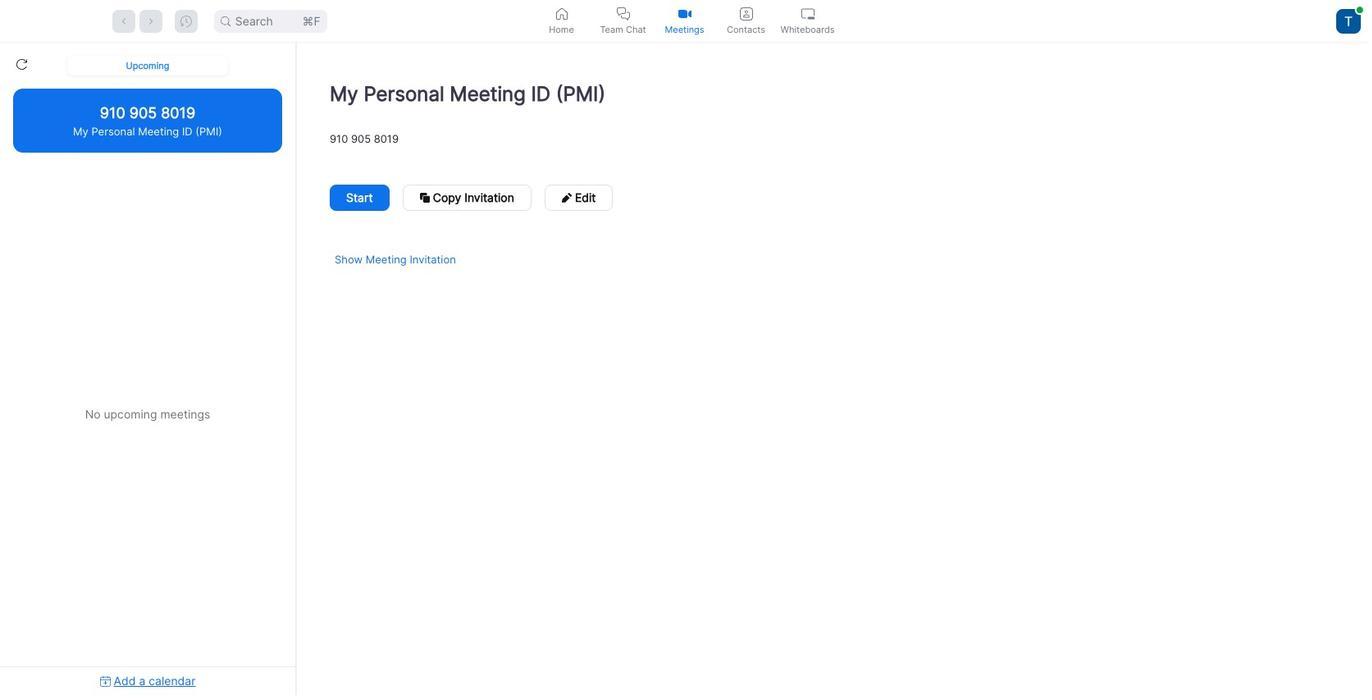 Task type: locate. For each thing, give the bounding box(es) containing it.
905 for 910 905 8019 my personal meeting id (pmi)
[[129, 104, 157, 121]]

add
[[114, 674, 136, 688]]

copy image
[[420, 193, 430, 203], [420, 193, 430, 203]]

1 horizontal spatial 905
[[351, 132, 371, 145]]

invitation right copy
[[465, 190, 514, 204]]

1 vertical spatial meeting
[[138, 124, 179, 137]]

meetings tab panel
[[0, 43, 1370, 695]]

1 vertical spatial 905
[[351, 132, 371, 145]]

meetings
[[665, 23, 705, 35]]

0 vertical spatial personal
[[364, 82, 444, 106]]

refresh image
[[16, 59, 27, 70]]

id
[[531, 82, 551, 106], [182, 124, 193, 137]]

1 horizontal spatial personal
[[364, 82, 444, 106]]

905
[[129, 104, 157, 121], [351, 132, 371, 145]]

1 vertical spatial personal
[[91, 124, 135, 137]]

2 horizontal spatial meeting
[[450, 82, 526, 106]]

invitation
[[465, 190, 514, 204], [410, 253, 456, 266]]

team
[[600, 23, 623, 35]]

personal down "upcoming" 'tab list'
[[91, 124, 135, 137]]

tab list
[[531, 0, 839, 42]]

start
[[346, 190, 373, 204]]

refresh image
[[16, 59, 27, 70]]

0 horizontal spatial my
[[73, 124, 88, 137]]

1 vertical spatial 910
[[330, 132, 348, 145]]

8019 for 910 905 8019 my personal meeting id (pmi)
[[161, 104, 195, 121]]

tab list containing home
[[531, 0, 839, 42]]

copy invitation button
[[403, 185, 532, 211]]

0 horizontal spatial 8019
[[161, 104, 195, 121]]

0 horizontal spatial meeting
[[138, 124, 179, 137]]

magnifier image
[[221, 16, 230, 26], [221, 16, 230, 26]]

calendar add calendar image
[[100, 676, 110, 687]]

1 horizontal spatial id
[[531, 82, 551, 106]]

910
[[100, 104, 125, 121], [330, 132, 348, 145]]

no
[[85, 407, 101, 421]]

905 up start
[[351, 132, 371, 145]]

avatar image
[[1337, 9, 1361, 33]]

0 horizontal spatial (pmi)
[[196, 124, 222, 137]]

no upcoming meetings
[[85, 407, 210, 421]]

1 horizontal spatial 910
[[330, 132, 348, 145]]

home button
[[531, 0, 592, 42]]

1 horizontal spatial invitation
[[465, 190, 514, 204]]

8019 down "upcoming" 'tab list'
[[161, 104, 195, 121]]

910 for 910 905 8019 my personal meeting id (pmi)
[[100, 104, 125, 121]]

8019 up start button
[[374, 132, 399, 145]]

0 vertical spatial invitation
[[465, 190, 514, 204]]

my
[[330, 82, 358, 106], [73, 124, 88, 137]]

0 vertical spatial 905
[[129, 104, 157, 121]]

whiteboard small image
[[801, 7, 814, 20], [801, 7, 814, 20]]

8019
[[161, 104, 195, 121], [374, 132, 399, 145]]

online image
[[1357, 6, 1364, 13], [1357, 6, 1364, 13]]

0 vertical spatial (pmi)
[[556, 82, 606, 106]]

add a calendar
[[114, 674, 196, 688]]

personal
[[364, 82, 444, 106], [91, 124, 135, 137]]

0 horizontal spatial id
[[182, 124, 193, 137]]

1 horizontal spatial meeting
[[366, 253, 407, 266]]

invitation inside button
[[465, 190, 514, 204]]

905 down "upcoming" 'tab list'
[[129, 104, 157, 121]]

(pmi)
[[556, 82, 606, 106], [196, 124, 222, 137]]

905 inside the 910 905 8019 my personal meeting id (pmi)
[[129, 104, 157, 121]]

1 vertical spatial 8019
[[374, 132, 399, 145]]

1 horizontal spatial (pmi)
[[556, 82, 606, 106]]

0 vertical spatial id
[[531, 82, 551, 106]]

0 horizontal spatial 910
[[100, 104, 125, 121]]

910 inside the 910 905 8019 my personal meeting id (pmi)
[[100, 104, 125, 121]]

personal up 910 905 8019
[[364, 82, 444, 106]]

meeting inside the 910 905 8019 my personal meeting id (pmi)
[[138, 124, 179, 137]]

0 vertical spatial 910
[[100, 104, 125, 121]]

1 vertical spatial my
[[73, 124, 88, 137]]

upcoming
[[104, 407, 157, 421]]

0 vertical spatial meeting
[[450, 82, 526, 106]]

invitation down copy
[[410, 253, 456, 266]]

id down home on the left top of page
[[531, 82, 551, 106]]

0 horizontal spatial personal
[[91, 124, 135, 137]]

1 horizontal spatial 8019
[[374, 132, 399, 145]]

0 horizontal spatial invitation
[[410, 253, 456, 266]]

910 down "upcoming" 'tab list'
[[100, 104, 125, 121]]

0 vertical spatial 8019
[[161, 104, 195, 121]]

1 vertical spatial (pmi)
[[196, 124, 222, 137]]

video on image
[[678, 7, 691, 20]]

910 up start
[[330, 132, 348, 145]]

8019 inside the 910 905 8019 my personal meeting id (pmi)
[[161, 104, 195, 121]]

id down "upcoming" 'tab list'
[[182, 124, 193, 137]]

1 vertical spatial invitation
[[410, 253, 456, 266]]

0 horizontal spatial 905
[[129, 104, 157, 121]]

personal inside the 910 905 8019 my personal meeting id (pmi)
[[91, 124, 135, 137]]

meeting
[[450, 82, 526, 106], [138, 124, 179, 137], [366, 253, 407, 266]]

0 vertical spatial my
[[330, 82, 358, 106]]

1 vertical spatial id
[[182, 124, 193, 137]]



Task type: describe. For each thing, give the bounding box(es) containing it.
show meeting invitation button
[[330, 253, 461, 266]]

contacts button
[[716, 0, 777, 42]]

home small image
[[555, 7, 568, 20]]

team chat
[[600, 23, 646, 35]]

meetings
[[160, 407, 210, 421]]

copy invitation
[[433, 190, 514, 204]]

1 horizontal spatial my
[[330, 82, 358, 106]]

team chat image
[[617, 7, 630, 20]]

contacts
[[727, 23, 766, 35]]

my personal meeting id (pmi)
[[330, 82, 606, 106]]

edit button
[[545, 185, 613, 211]]

my inside the 910 905 8019 my personal meeting id (pmi)
[[73, 124, 88, 137]]

video on image
[[678, 7, 691, 20]]

team chat image
[[617, 7, 630, 20]]

home small image
[[555, 7, 568, 20]]

show
[[335, 253, 363, 266]]

edit image
[[562, 193, 572, 203]]

calendar add calendar image
[[100, 676, 110, 687]]

chat
[[626, 23, 646, 35]]

search
[[235, 14, 273, 27]]

910 905 8019 my personal meeting id (pmi)
[[73, 104, 222, 137]]

show meeting invitation
[[335, 253, 456, 266]]

home
[[549, 23, 574, 35]]

upcoming tab list
[[0, 43, 295, 89]]

910 for 910 905 8019
[[330, 132, 348, 145]]

start button
[[330, 185, 390, 211]]

whiteboards
[[781, 23, 835, 35]]

(pmi) inside the 910 905 8019 my personal meeting id (pmi)
[[196, 124, 222, 137]]

a
[[139, 674, 145, 688]]

whiteboards button
[[777, 0, 839, 42]]

upcoming
[[126, 59, 169, 71]]

meetings button
[[654, 0, 716, 42]]

910 905 8019
[[330, 132, 399, 145]]

905 for 910 905 8019
[[351, 132, 371, 145]]

id inside the 910 905 8019 my personal meeting id (pmi)
[[182, 124, 193, 137]]

edit image
[[562, 193, 572, 203]]

⌘f
[[302, 14, 321, 27]]

8019 for 910 905 8019
[[374, 132, 399, 145]]

edit
[[575, 190, 596, 204]]

team chat button
[[592, 0, 654, 42]]

profile contact image
[[740, 7, 753, 20]]

profile contact image
[[740, 7, 753, 20]]

add a calendar link
[[100, 674, 196, 688]]

copy
[[433, 190, 461, 204]]

2 vertical spatial meeting
[[366, 253, 407, 266]]

calendar
[[149, 674, 196, 688]]



Task type: vqa. For each thing, say whether or not it's contained in the screenshot.
Private at the top left of the page
no



